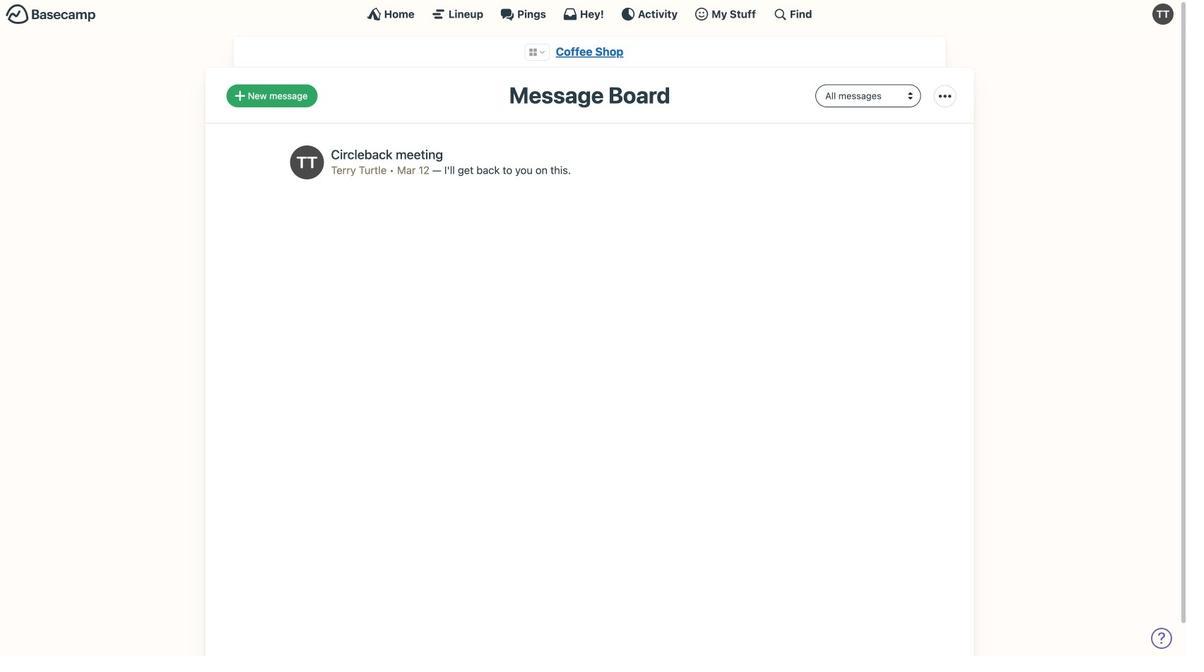 Task type: describe. For each thing, give the bounding box(es) containing it.
mar 12 element
[[397, 164, 430, 176]]

switch accounts image
[[6, 4, 96, 25]]

main element
[[0, 0, 1180, 28]]



Task type: locate. For each thing, give the bounding box(es) containing it.
terry turtle image
[[1153, 4, 1174, 25]]

keyboard shortcut: ⌘ + / image
[[773, 7, 787, 21]]

terry turtle image
[[290, 145, 324, 179]]



Task type: vqa. For each thing, say whether or not it's contained in the screenshot.
Terry Turtle image
yes



